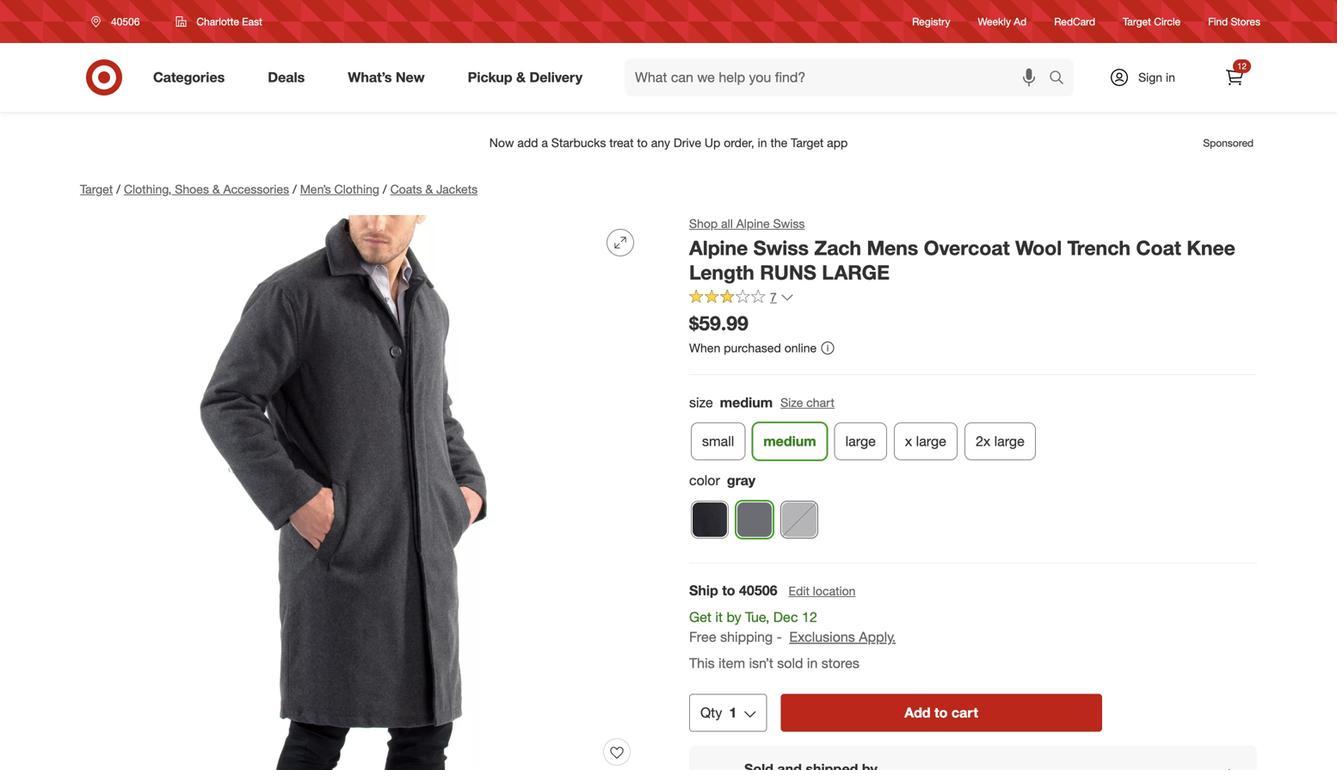 Task type: vqa. For each thing, say whether or not it's contained in the screenshot.
of within the value out of 5
no



Task type: locate. For each thing, give the bounding box(es) containing it.
/
[[116, 182, 120, 197], [293, 182, 297, 197], [383, 182, 387, 197]]

1
[[729, 704, 737, 721]]

large left x
[[846, 433, 876, 450]]

/ right target link
[[116, 182, 120, 197]]

12 down stores
[[1237, 61, 1247, 71]]

0 vertical spatial 12
[[1237, 61, 1247, 71]]

1 / from the left
[[116, 182, 120, 197]]

& right shoes
[[212, 182, 220, 197]]

2 large from the left
[[916, 433, 947, 450]]

runs
[[760, 261, 817, 285]]

3 large from the left
[[994, 433, 1025, 450]]

40506
[[111, 15, 140, 28], [739, 582, 778, 599]]

to right ship
[[722, 582, 735, 599]]

0 horizontal spatial large
[[846, 433, 876, 450]]

size
[[781, 395, 803, 410]]

2x large link
[[965, 423, 1036, 461]]

by
[[727, 609, 741, 626]]

coats & jackets link
[[390, 182, 478, 197]]

2x
[[976, 433, 991, 450]]

location
[[813, 583, 856, 599]]

exclusions apply. link
[[789, 629, 896, 645]]

registry
[[912, 15, 950, 28]]

ad
[[1014, 15, 1027, 28]]

1 vertical spatial target
[[80, 182, 113, 197]]

0 horizontal spatial in
[[807, 655, 818, 672]]

sign in
[[1139, 70, 1175, 85]]

medium link
[[752, 423, 828, 461]]

x
[[905, 433, 912, 450]]

0 vertical spatial 40506
[[111, 15, 140, 28]]

to right add
[[935, 704, 948, 721]]

group
[[688, 393, 1257, 467]]

in
[[1166, 70, 1175, 85], [807, 655, 818, 672]]

1 horizontal spatial target
[[1123, 15, 1151, 28]]

&
[[516, 69, 526, 86], [212, 182, 220, 197], [426, 182, 433, 197]]

swiss
[[773, 216, 805, 231], [754, 236, 809, 260]]

large right x
[[916, 433, 947, 450]]

& right the pickup
[[516, 69, 526, 86]]

1 horizontal spatial 40506
[[739, 582, 778, 599]]

get it by tue, dec 12 free shipping - exclusions apply.
[[689, 609, 896, 645]]

alpine up length
[[689, 236, 748, 260]]

get
[[689, 609, 712, 626]]

2 horizontal spatial /
[[383, 182, 387, 197]]

purchased
[[724, 340, 781, 355]]

1 horizontal spatial 12
[[1237, 61, 1247, 71]]

What can we help you find? suggestions appear below search field
[[625, 59, 1053, 96]]

sold
[[777, 655, 803, 672]]

group containing size
[[688, 393, 1257, 467]]

12 up 'exclusions'
[[802, 609, 817, 626]]

large right 2x
[[994, 433, 1025, 450]]

x large
[[905, 433, 947, 450]]

0 horizontal spatial target
[[80, 182, 113, 197]]

overcoat
[[924, 236, 1010, 260]]

0 vertical spatial medium
[[720, 394, 773, 411]]

qty
[[700, 704, 722, 721]]

1 vertical spatial to
[[935, 704, 948, 721]]

deals
[[268, 69, 305, 86]]

free
[[689, 629, 717, 645]]

1 vertical spatial in
[[807, 655, 818, 672]]

large
[[822, 261, 890, 285]]

to inside button
[[935, 704, 948, 721]]

add to cart
[[905, 704, 978, 721]]

target left circle
[[1123, 15, 1151, 28]]

target / clothing, shoes & accessories / men's clothing / coats & jackets
[[80, 182, 478, 197]]

size
[[689, 394, 713, 411]]

in right sold
[[807, 655, 818, 672]]

large
[[846, 433, 876, 450], [916, 433, 947, 450], [994, 433, 1025, 450]]

target left clothing,
[[80, 182, 113, 197]]

2 horizontal spatial large
[[994, 433, 1025, 450]]

1 vertical spatial 40506
[[739, 582, 778, 599]]

fulfillment region
[[689, 581, 1257, 770]]

exclusions
[[789, 629, 855, 645]]

0 horizontal spatial /
[[116, 182, 120, 197]]

advertisement region
[[66, 122, 1271, 164]]

edit location button
[[788, 582, 857, 601]]

shop all alpine swiss alpine swiss zach mens overcoat wool trench coat knee length runs large
[[689, 216, 1236, 285]]

stores
[[822, 655, 860, 672]]

1 horizontal spatial &
[[426, 182, 433, 197]]

/ left men's
[[293, 182, 297, 197]]

1 horizontal spatial large
[[916, 433, 947, 450]]

1 horizontal spatial to
[[935, 704, 948, 721]]

1 horizontal spatial in
[[1166, 70, 1175, 85]]

online
[[785, 340, 817, 355]]

gray image
[[737, 502, 773, 538]]

ship
[[689, 582, 718, 599]]

size chart button
[[780, 393, 835, 412]]

registry link
[[912, 14, 950, 29]]

large for x large
[[916, 433, 947, 450]]

2 / from the left
[[293, 182, 297, 197]]

shoes
[[175, 182, 209, 197]]

0 vertical spatial to
[[722, 582, 735, 599]]

medium right 'size'
[[720, 394, 773, 411]]

1 horizontal spatial /
[[293, 182, 297, 197]]

0 horizontal spatial 40506
[[111, 15, 140, 28]]

alpine
[[736, 216, 770, 231], [689, 236, 748, 260]]

small
[[702, 433, 734, 450]]

length
[[689, 261, 755, 285]]

2 horizontal spatial &
[[516, 69, 526, 86]]

0 horizontal spatial to
[[722, 582, 735, 599]]

in right sign
[[1166, 70, 1175, 85]]

add
[[905, 704, 931, 721]]

men's clothing link
[[300, 182, 379, 197]]

find
[[1208, 15, 1228, 28]]

0 vertical spatial target
[[1123, 15, 1151, 28]]

redcard link
[[1054, 14, 1096, 29]]

& right coats
[[426, 182, 433, 197]]

all
[[721, 216, 733, 231]]

/ left coats
[[383, 182, 387, 197]]

1 vertical spatial 12
[[802, 609, 817, 626]]

shipping
[[720, 629, 773, 645]]

clothing, shoes & accessories link
[[124, 182, 289, 197]]

alpine right all
[[736, 216, 770, 231]]

medium down size on the bottom of the page
[[764, 433, 816, 450]]

0 vertical spatial in
[[1166, 70, 1175, 85]]

1 vertical spatial swiss
[[754, 236, 809, 260]]

mens
[[867, 236, 918, 260]]

pickup & delivery link
[[453, 59, 604, 96]]

sign
[[1139, 70, 1163, 85]]

0 horizontal spatial 12
[[802, 609, 817, 626]]

weekly
[[978, 15, 1011, 28]]

new
[[396, 69, 425, 86]]

navy - out of stock image
[[781, 502, 818, 538]]

12 link
[[1216, 59, 1254, 96]]

2x large
[[976, 433, 1025, 450]]



Task type: describe. For each thing, give the bounding box(es) containing it.
to for add
[[935, 704, 948, 721]]

target circle link
[[1123, 14, 1181, 29]]

circle
[[1154, 15, 1181, 28]]

deals link
[[253, 59, 326, 96]]

search
[[1041, 71, 1083, 87]]

to for ship
[[722, 582, 735, 599]]

1 large from the left
[[846, 433, 876, 450]]

search button
[[1041, 59, 1083, 100]]

target link
[[80, 182, 113, 197]]

chart
[[807, 395, 835, 410]]

redcard
[[1054, 15, 1096, 28]]

40506 inside fulfillment region
[[739, 582, 778, 599]]

east
[[242, 15, 262, 28]]

charlotte east button
[[165, 6, 274, 37]]

weekly ad
[[978, 15, 1027, 28]]

jackets
[[436, 182, 478, 197]]

knee
[[1187, 236, 1236, 260]]

weekly ad link
[[978, 14, 1027, 29]]

isn't
[[749, 655, 773, 672]]

this
[[689, 655, 715, 672]]

color gray
[[689, 472, 756, 489]]

40506 button
[[80, 6, 158, 37]]

men's
[[300, 182, 331, 197]]

when
[[689, 340, 721, 355]]

edit location
[[789, 583, 856, 599]]

coats
[[390, 182, 422, 197]]

ship to 40506
[[689, 582, 778, 599]]

pickup
[[468, 69, 513, 86]]

0 vertical spatial swiss
[[773, 216, 805, 231]]

large for 2x large
[[994, 433, 1025, 450]]

zach
[[814, 236, 861, 260]]

black image
[[692, 502, 728, 538]]

size medium size chart
[[689, 394, 835, 411]]

charlotte
[[197, 15, 239, 28]]

item
[[719, 655, 745, 672]]

add to cart button
[[781, 694, 1102, 732]]

dec
[[773, 609, 798, 626]]

0 horizontal spatial &
[[212, 182, 220, 197]]

7 link
[[689, 289, 794, 308]]

clothing
[[334, 182, 379, 197]]

1 vertical spatial medium
[[764, 433, 816, 450]]

tue,
[[745, 609, 770, 626]]

wool
[[1015, 236, 1062, 260]]

target circle
[[1123, 15, 1181, 28]]

categories link
[[139, 59, 246, 96]]

qty 1
[[700, 704, 737, 721]]

gray
[[727, 472, 756, 489]]

1 vertical spatial alpine
[[689, 236, 748, 260]]

12 inside get it by tue, dec 12 free shipping - exclusions apply.
[[802, 609, 817, 626]]

target for target / clothing, shoes & accessories / men's clothing / coats & jackets
[[80, 182, 113, 197]]

when purchased online
[[689, 340, 817, 355]]

find stores link
[[1208, 14, 1261, 29]]

7
[[770, 290, 777, 305]]

40506 inside dropdown button
[[111, 15, 140, 28]]

shop
[[689, 216, 718, 231]]

0 vertical spatial alpine
[[736, 216, 770, 231]]

edit
[[789, 583, 810, 599]]

in inside fulfillment region
[[807, 655, 818, 672]]

trench
[[1068, 236, 1131, 260]]

find stores
[[1208, 15, 1261, 28]]

this item isn't sold in stores
[[689, 655, 860, 672]]

what's new
[[348, 69, 425, 86]]

color
[[689, 472, 720, 489]]

cart
[[952, 704, 978, 721]]

what's
[[348, 69, 392, 86]]

what's new link
[[333, 59, 446, 96]]

pickup & delivery
[[468, 69, 583, 86]]

it
[[715, 609, 723, 626]]

charlotte east
[[197, 15, 262, 28]]

$59.99
[[689, 311, 749, 335]]

target for target circle
[[1123, 15, 1151, 28]]

accessories
[[223, 182, 289, 197]]

x large link
[[894, 423, 958, 461]]

-
[[777, 629, 782, 645]]

alpine swiss zach mens overcoat wool trench coat knee length runs large, 1 of 9 image
[[80, 215, 648, 770]]

delivery
[[530, 69, 583, 86]]

small link
[[691, 423, 746, 461]]

stores
[[1231, 15, 1261, 28]]

sign in link
[[1095, 59, 1202, 96]]

apply.
[[859, 629, 896, 645]]

clothing,
[[124, 182, 172, 197]]

3 / from the left
[[383, 182, 387, 197]]



